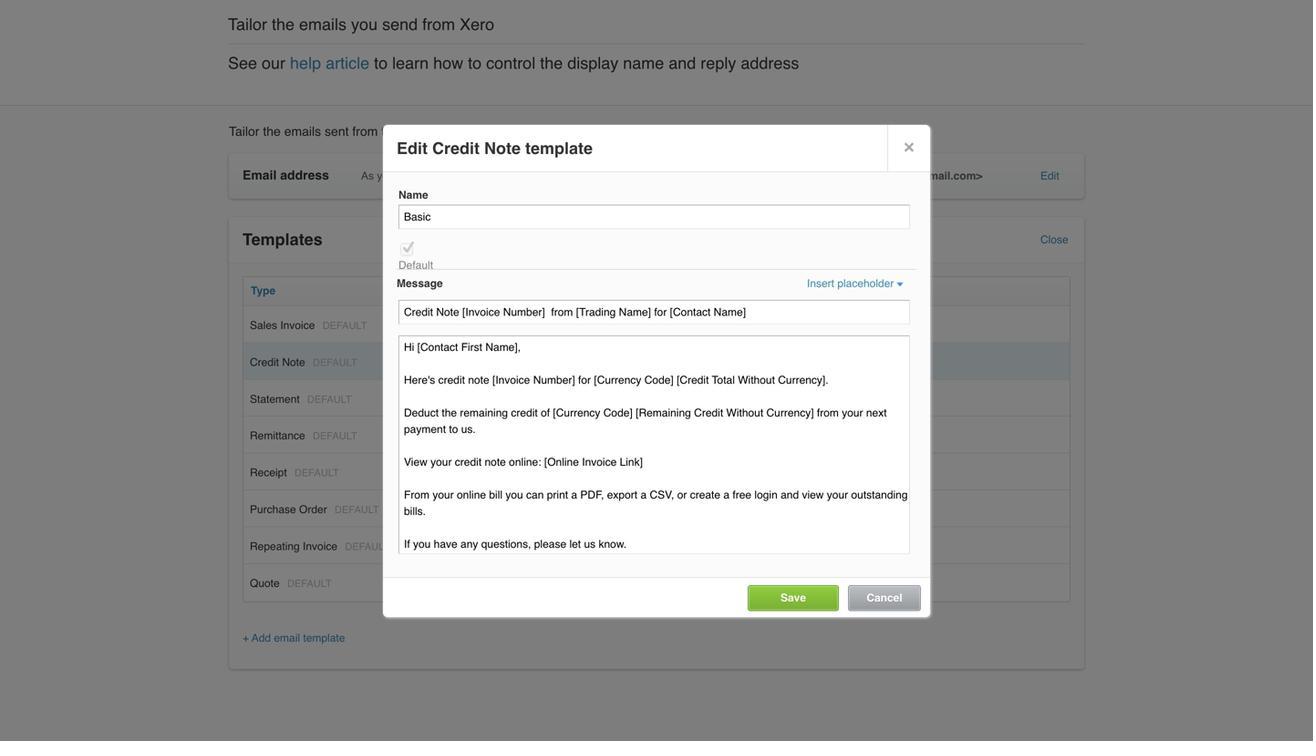 Task type: vqa. For each thing, say whether or not it's contained in the screenshot.
rightmost FROM
yes



Task type: describe. For each thing, give the bounding box(es) containing it.
4 basic from the top
[[432, 503, 459, 516]]

statement default
[[250, 393, 352, 406]]

organization
[[405, 124, 474, 139]]

tailor for tailor the emails sent from this organization
[[229, 124, 259, 139]]

cancel
[[867, 592, 902, 605]]

basic for quote
[[432, 577, 459, 590]]

1 vertical spatial note
[[282, 356, 305, 369]]

1 are from the left
[[398, 170, 413, 182]]

control
[[486, 54, 535, 73]]

name link
[[433, 284, 463, 297]]

2 horizontal spatial to
[[810, 170, 819, 182]]

sales invoice default
[[250, 319, 367, 332]]

and
[[669, 54, 696, 73]]

type link
[[251, 284, 276, 297]]

template for edit credit note template
[[525, 139, 593, 158]]

default inside repeating invoice default
[[345, 541, 389, 552]]

logged
[[435, 170, 468, 182]]

emails for sent
[[284, 124, 321, 139]]

+ add email template
[[243, 632, 345, 645]]

quote default
[[250, 577, 332, 590]]

Name text field
[[398, 205, 910, 229]]

1 vertical spatial credit
[[250, 356, 279, 369]]

help article link
[[290, 54, 369, 73]]

+ add email template button
[[243, 632, 345, 645]]

edit for edit credit note template
[[397, 139, 428, 158]]

1 horizontal spatial address
[[741, 54, 799, 73]]

tailor for tailor the emails you send from xero
[[228, 15, 267, 34]]

basic for remittance
[[432, 430, 459, 442]]

reply
[[701, 54, 736, 73]]

purchase
[[250, 503, 296, 516]]

invoice for sales
[[280, 319, 315, 332]]

insert
[[807, 277, 834, 290]]

2 vertical spatial emails
[[509, 170, 541, 182]]

going
[[780, 170, 807, 182]]

see our help article to learn how to control the display name and reply address
[[228, 54, 799, 73]]

Default button
[[398, 242, 415, 258]]

remittance
[[250, 430, 305, 442]]

this
[[381, 124, 401, 139]]

basic link for remittance
[[432, 430, 459, 442]]

as you are the logged in user, emails are sent using the name john smith with replies going to <johnsmith43233@gmail.com>
[[361, 170, 982, 182]]

basic link for quote
[[432, 577, 459, 590]]

basic for repeating invoice
[[432, 540, 459, 553]]

purchase order default
[[250, 503, 379, 516]]

user,
[[482, 170, 506, 182]]

the right control
[[540, 54, 563, 73]]

1 horizontal spatial name
[[433, 284, 463, 297]]

1 vertical spatial address
[[280, 168, 329, 182]]

display
[[567, 54, 618, 73]]

default inside quote default
[[287, 578, 332, 589]]

receipt
[[250, 467, 287, 479]]

default
[[398, 259, 433, 272]]

2 are from the left
[[544, 170, 559, 182]]

replies
[[745, 170, 777, 182]]

learn
[[392, 54, 429, 73]]

article
[[326, 54, 369, 73]]

default inside sales invoice default
[[323, 320, 367, 331]]

in
[[471, 170, 479, 182]]

repeating
[[250, 540, 300, 553]]

tailor the emails sent from this organization
[[229, 124, 474, 139]]

sales
[[250, 319, 277, 332]]

the right using
[[615, 170, 631, 182]]

close button
[[1040, 233, 1068, 246]]

help
[[290, 54, 321, 73]]

order
[[299, 503, 327, 516]]

the up our
[[272, 15, 295, 34]]

templates
[[243, 230, 323, 249]]

using
[[586, 170, 612, 182]]



Task type: locate. For each thing, give the bounding box(es) containing it.
1 horizontal spatial are
[[544, 170, 559, 182]]

email
[[243, 168, 277, 182]]

template up using
[[525, 139, 593, 158]]

1 horizontal spatial sent
[[562, 170, 583, 182]]

basic for receipt
[[432, 467, 459, 479]]

3 basic from the top
[[432, 467, 459, 479]]

are right "as"
[[398, 170, 413, 182]]

address
[[741, 54, 799, 73], [280, 168, 329, 182]]

1 vertical spatial edit
[[1040, 170, 1059, 182]]

email
[[274, 632, 300, 645]]

None text field
[[398, 300, 910, 325], [398, 336, 910, 554], [398, 300, 910, 325], [398, 336, 910, 554]]

1 vertical spatial sent
[[562, 170, 583, 182]]

template right the email
[[303, 632, 345, 645]]

see
[[228, 54, 257, 73]]

cancel button
[[867, 592, 902, 605]]

quote
[[250, 577, 280, 590]]

basic link for repeating invoice
[[432, 540, 459, 553]]

as
[[361, 170, 374, 182]]

1 vertical spatial from
[[352, 124, 378, 139]]

credit down organization
[[432, 139, 480, 158]]

6 basic from the top
[[432, 577, 459, 590]]

edit down this
[[397, 139, 428, 158]]

receipt default
[[250, 467, 339, 479]]

0 horizontal spatial credit
[[250, 356, 279, 369]]

name left 'and'
[[623, 54, 664, 73]]

to left learn
[[374, 54, 388, 73]]

0 horizontal spatial sent
[[325, 124, 349, 139]]

tailor
[[228, 15, 267, 34], [229, 124, 259, 139]]

0 horizontal spatial template
[[303, 632, 345, 645]]

default inside statement default
[[307, 394, 352, 405]]

1 vertical spatial emails
[[284, 124, 321, 139]]

send
[[382, 15, 418, 34]]

<johnsmith43233@gmail.com>
[[822, 170, 982, 182]]

1 vertical spatial tailor
[[229, 124, 259, 139]]

the
[[272, 15, 295, 34], [540, 54, 563, 73], [263, 124, 281, 139], [416, 170, 432, 182], [615, 170, 631, 182]]

5 basic link from the top
[[432, 577, 459, 590]]

invoice for repeating
[[303, 540, 337, 553]]

save button
[[781, 592, 806, 605]]

emails for you
[[299, 15, 347, 34]]

you left send
[[351, 15, 378, 34]]

0 vertical spatial template
[[525, 139, 593, 158]]

to right how
[[468, 54, 482, 73]]

invoice
[[280, 319, 315, 332], [303, 540, 337, 553]]

1 vertical spatial invoice
[[303, 540, 337, 553]]

0 vertical spatial name
[[623, 54, 664, 73]]

credit down sales
[[250, 356, 279, 369]]

basic link
[[432, 319, 459, 332], [432, 430, 459, 442], [432, 467, 459, 479], [432, 540, 459, 553], [432, 577, 459, 590]]

address right email
[[280, 168, 329, 182]]

basic link for sales invoice
[[432, 319, 459, 332]]

1 horizontal spatial edit
[[1040, 170, 1059, 182]]

0 vertical spatial edit
[[397, 139, 428, 158]]

0 vertical spatial note
[[484, 139, 521, 158]]

add
[[252, 632, 271, 645]]

edit
[[397, 139, 428, 158], [1040, 170, 1059, 182]]

message
[[397, 277, 443, 290]]

note up statement default
[[282, 356, 305, 369]]

0 horizontal spatial are
[[398, 170, 413, 182]]

from left this
[[352, 124, 378, 139]]

2 basic from the top
[[432, 430, 459, 442]]

default inside purchase order default
[[335, 504, 379, 516]]

1 vertical spatial name
[[634, 170, 661, 182]]

emails right user,
[[509, 170, 541, 182]]

name
[[398, 189, 428, 202], [433, 284, 463, 297]]

0 vertical spatial address
[[741, 54, 799, 73]]

0 vertical spatial name
[[398, 189, 428, 202]]

statement
[[250, 393, 300, 406]]

type
[[251, 284, 276, 297]]

0 horizontal spatial edit
[[397, 139, 428, 158]]

edit button
[[1040, 170, 1059, 182]]

address right reply
[[741, 54, 799, 73]]

invoice right sales
[[280, 319, 315, 332]]

0 vertical spatial emails
[[299, 15, 347, 34]]

name
[[623, 54, 664, 73], [634, 170, 661, 182]]

from left xero
[[422, 15, 455, 34]]

1 horizontal spatial to
[[468, 54, 482, 73]]

default up purchase order default
[[295, 467, 339, 479]]

+
[[243, 632, 249, 645]]

tailor the emails you send from xero
[[228, 15, 494, 34]]

sent
[[325, 124, 349, 139], [562, 170, 583, 182]]

remittance default
[[250, 430, 357, 442]]

template for + add email template
[[303, 632, 345, 645]]

insert placeholder button
[[807, 277, 903, 290]]

default down purchase order default
[[345, 541, 389, 552]]

insert placeholder
[[807, 277, 894, 290]]

how
[[433, 54, 463, 73]]

4 basic link from the top
[[432, 540, 459, 553]]

name up default button
[[398, 189, 428, 202]]

1 vertical spatial name
[[433, 284, 463, 297]]

1 basic from the top
[[432, 319, 459, 332]]

default inside 'receipt default'
[[295, 467, 339, 479]]

name left john at the top right of page
[[634, 170, 661, 182]]

email address
[[243, 168, 329, 182]]

default up remittance default
[[307, 394, 352, 405]]

1 vertical spatial template
[[303, 632, 345, 645]]

save
[[781, 592, 806, 605]]

2 basic link from the top
[[432, 430, 459, 442]]

0 vertical spatial credit
[[432, 139, 480, 158]]

0 horizontal spatial from
[[352, 124, 378, 139]]

0 vertical spatial sent
[[325, 124, 349, 139]]

xero
[[460, 15, 494, 34]]

the up email
[[263, 124, 281, 139]]

from
[[422, 15, 455, 34], [352, 124, 378, 139]]

0 horizontal spatial note
[[282, 356, 305, 369]]

john
[[664, 170, 687, 182]]

1 horizontal spatial note
[[484, 139, 521, 158]]

emails up help article link
[[299, 15, 347, 34]]

1 basic link from the top
[[432, 319, 459, 332]]

note
[[484, 139, 521, 158], [282, 356, 305, 369]]

1 horizontal spatial credit
[[432, 139, 480, 158]]

placeholder
[[837, 277, 894, 290]]

emails
[[299, 15, 347, 34], [284, 124, 321, 139], [509, 170, 541, 182]]

default
[[323, 320, 367, 331], [313, 357, 357, 368], [307, 394, 352, 405], [313, 431, 357, 442], [295, 467, 339, 479], [335, 504, 379, 516], [345, 541, 389, 552], [287, 578, 332, 589]]

name down default
[[433, 284, 463, 297]]

to
[[374, 54, 388, 73], [468, 54, 482, 73], [810, 170, 819, 182]]

you
[[351, 15, 378, 34], [377, 170, 395, 182]]

basic
[[432, 319, 459, 332], [432, 430, 459, 442], [432, 467, 459, 479], [432, 503, 459, 516], [432, 540, 459, 553], [432, 577, 459, 590]]

invoice down purchase order default
[[303, 540, 337, 553]]

sent left using
[[562, 170, 583, 182]]

with
[[722, 170, 742, 182]]

default down statement default
[[313, 431, 357, 442]]

note up user,
[[484, 139, 521, 158]]

0 horizontal spatial address
[[280, 168, 329, 182]]

1 vertical spatial you
[[377, 170, 395, 182]]

basic link for receipt
[[432, 467, 459, 479]]

to right going
[[810, 170, 819, 182]]

0 vertical spatial from
[[422, 15, 455, 34]]

default inside remittance default
[[313, 431, 357, 442]]

default up credit note default
[[323, 320, 367, 331]]

basic for sales invoice
[[432, 319, 459, 332]]

0 vertical spatial invoice
[[280, 319, 315, 332]]

default down sales invoice default
[[313, 357, 357, 368]]

sent left this
[[325, 124, 349, 139]]

0 vertical spatial you
[[351, 15, 378, 34]]

tailor up see
[[228, 15, 267, 34]]

smith
[[690, 170, 719, 182]]

0 vertical spatial tailor
[[228, 15, 267, 34]]

the left logged on the left top of the page
[[416, 170, 432, 182]]

0 horizontal spatial to
[[374, 54, 388, 73]]

our
[[262, 54, 285, 73]]

you right "as"
[[377, 170, 395, 182]]

are
[[398, 170, 413, 182], [544, 170, 559, 182]]

repeating invoice default
[[250, 540, 389, 553]]

default inside credit note default
[[313, 357, 357, 368]]

are left using
[[544, 170, 559, 182]]

default down repeating invoice default
[[287, 578, 332, 589]]

close
[[1040, 233, 1068, 246]]

1 horizontal spatial template
[[525, 139, 593, 158]]

default right order
[[335, 504, 379, 516]]

5 basic from the top
[[432, 540, 459, 553]]

emails up email address
[[284, 124, 321, 139]]

edit up the close button
[[1040, 170, 1059, 182]]

edit credit note template
[[397, 139, 593, 158]]

1 horizontal spatial from
[[422, 15, 455, 34]]

credit note default
[[250, 356, 357, 369]]

template
[[525, 139, 593, 158], [303, 632, 345, 645]]

credit
[[432, 139, 480, 158], [250, 356, 279, 369]]

0 horizontal spatial name
[[398, 189, 428, 202]]

tailor up email
[[229, 124, 259, 139]]

edit for edit
[[1040, 170, 1059, 182]]

3 basic link from the top
[[432, 467, 459, 479]]



